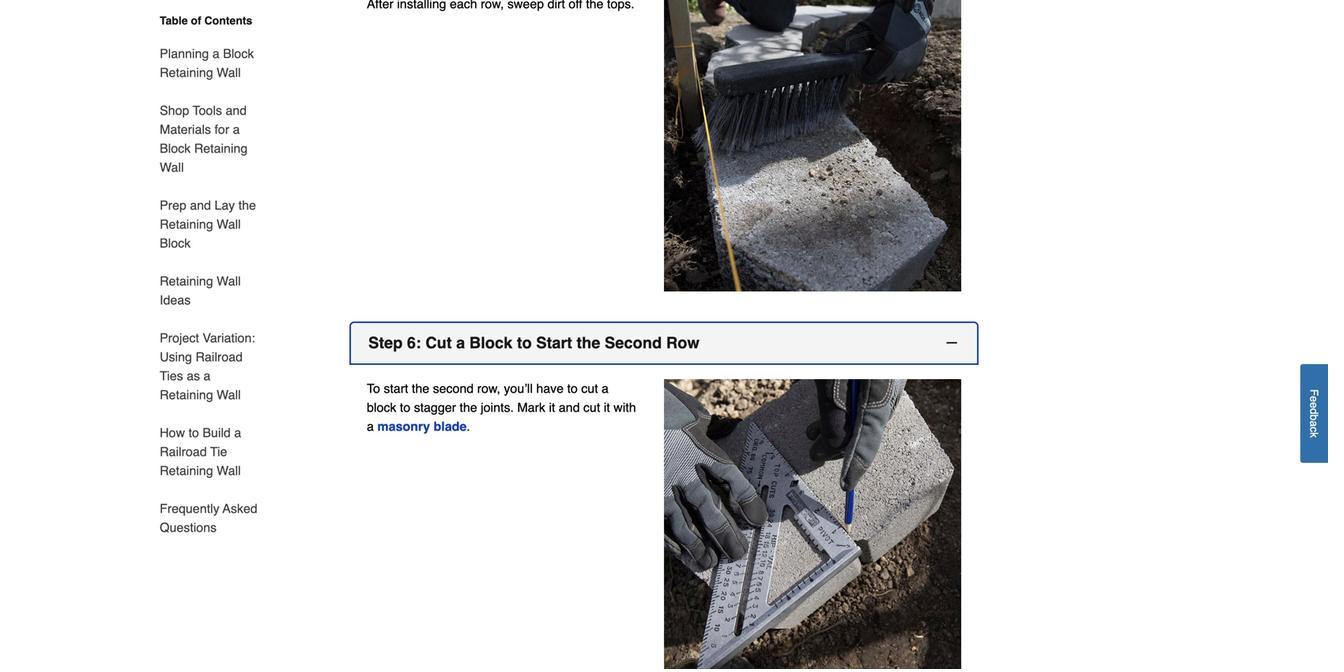 Task type: locate. For each thing, give the bounding box(es) containing it.
to up masonry
[[400, 401, 411, 415]]

block down contents
[[223, 46, 254, 61]]

retaining wall ideas link
[[160, 263, 259, 319]]

to inside button
[[517, 334, 532, 352]]

prep and lay the retaining wall block link
[[160, 187, 259, 263]]

the right start
[[577, 334, 600, 352]]

wall inside how to build a railroad tie retaining wall
[[217, 464, 241, 478]]

1 vertical spatial and
[[190, 198, 211, 213]]

0 horizontal spatial it
[[549, 401, 555, 415]]

it down have
[[549, 401, 555, 415]]

0 vertical spatial railroad
[[196, 350, 243, 365]]

the
[[239, 198, 256, 213], [577, 334, 600, 352], [412, 382, 430, 396], [460, 401, 477, 415]]

shop tools and materials for a block retaining wall
[[160, 103, 248, 175]]

and left lay
[[190, 198, 211, 213]]

project
[[160, 331, 199, 346]]

1 horizontal spatial it
[[604, 401, 610, 415]]

and
[[226, 103, 247, 118], [190, 198, 211, 213], [559, 401, 580, 415]]

railroad inside how to build a railroad tie retaining wall
[[160, 445, 207, 459]]

wall inside shop tools and materials for a block retaining wall
[[160, 160, 184, 175]]

the inside button
[[577, 334, 600, 352]]

a right planning
[[212, 46, 220, 61]]

frequently asked questions link
[[160, 490, 259, 538]]

questions
[[160, 521, 217, 535]]

to start the second row, you'll have to cut a block to stagger the joints. mark it and cut it with a
[[367, 382, 636, 434]]

1 vertical spatial railroad
[[160, 445, 207, 459]]

a down the block
[[367, 420, 374, 434]]

planning
[[160, 46, 209, 61]]

table of contents element
[[141, 13, 259, 538]]

of
[[191, 14, 201, 27]]

project variation: using railroad ties as a retaining wall
[[160, 331, 255, 403]]

masonry
[[377, 420, 430, 434]]

retaining inside retaining wall ideas
[[160, 274, 213, 289]]

have
[[536, 382, 564, 396]]

to left start
[[517, 334, 532, 352]]

e up d
[[1308, 397, 1321, 403]]

wall down lay
[[217, 217, 241, 232]]

a right 'as'
[[204, 369, 211, 384]]

retaining inside prep and lay the retaining wall block
[[160, 217, 213, 232]]

how to build a railroad tie retaining wall link
[[160, 414, 259, 490]]

railroad down how
[[160, 445, 207, 459]]

to
[[517, 334, 532, 352], [567, 382, 578, 396], [400, 401, 411, 415], [189, 426, 199, 440]]

and inside to start the second row, you'll have to cut a block to stagger the joints. mark it and cut it with a
[[559, 401, 580, 415]]

a inside shop tools and materials for a block retaining wall
[[233, 122, 240, 137]]

it left 'with'
[[604, 401, 610, 415]]

ideas
[[160, 293, 191, 308]]

stagger
[[414, 401, 456, 415]]

wall
[[217, 65, 241, 80], [160, 160, 184, 175], [217, 217, 241, 232], [217, 274, 241, 289], [217, 388, 241, 403], [217, 464, 241, 478]]

wall up tools
[[217, 65, 241, 80]]

retaining down tie
[[160, 464, 213, 478]]

2 vertical spatial and
[[559, 401, 580, 415]]

retaining down planning
[[160, 65, 213, 80]]

using
[[160, 350, 192, 365]]

mark
[[517, 401, 546, 415]]

block
[[223, 46, 254, 61], [160, 141, 191, 156], [160, 236, 191, 251], [470, 334, 513, 352]]

a
[[212, 46, 220, 61], [233, 122, 240, 137], [456, 334, 465, 352], [204, 369, 211, 384], [602, 382, 609, 396], [367, 420, 374, 434], [1308, 421, 1321, 427], [234, 426, 241, 440]]

to right have
[[567, 382, 578, 396]]

it
[[549, 401, 555, 415], [604, 401, 610, 415]]

retaining up the ideas
[[160, 274, 213, 289]]

block inside prep and lay the retaining wall block
[[160, 236, 191, 251]]

prep and lay the retaining wall block
[[160, 198, 256, 251]]

tie
[[210, 445, 227, 459]]

cut left 'with'
[[584, 401, 600, 415]]

wall down tie
[[217, 464, 241, 478]]

0 horizontal spatial and
[[190, 198, 211, 213]]

block up row,
[[470, 334, 513, 352]]

block down "prep"
[[160, 236, 191, 251]]

table
[[160, 14, 188, 27]]

2 horizontal spatial and
[[559, 401, 580, 415]]

planning a block retaining wall
[[160, 46, 254, 80]]

and up for
[[226, 103, 247, 118]]

block inside planning a block retaining wall
[[223, 46, 254, 61]]

2 it from the left
[[604, 401, 610, 415]]

the up stagger
[[412, 382, 430, 396]]

e up b on the bottom right of page
[[1308, 403, 1321, 409]]

start
[[384, 382, 408, 396]]

project variation: using railroad ties as a retaining wall link
[[160, 319, 259, 414]]

lay
[[215, 198, 235, 213]]

retaining wall ideas
[[160, 274, 241, 308]]

how
[[160, 426, 185, 440]]

a right the 'cut'
[[456, 334, 465, 352]]

variation:
[[203, 331, 255, 346]]

second
[[433, 382, 474, 396]]

1 horizontal spatial and
[[226, 103, 247, 118]]

retaining
[[160, 65, 213, 80], [194, 141, 248, 156], [160, 217, 213, 232], [160, 274, 213, 289], [160, 388, 213, 403], [160, 464, 213, 478]]

for
[[215, 122, 229, 137]]

f e e d b a c k button
[[1301, 365, 1328, 464]]

a right for
[[233, 122, 240, 137]]

c
[[1308, 427, 1321, 433]]

a right build
[[234, 426, 241, 440]]

and inside prep and lay the retaining wall block
[[190, 198, 211, 213]]

contents
[[204, 14, 252, 27]]

retaining down "prep"
[[160, 217, 213, 232]]

cut
[[581, 382, 598, 396], [584, 401, 600, 415]]

e
[[1308, 397, 1321, 403], [1308, 403, 1321, 409]]

the right lay
[[239, 198, 256, 213]]

a person using a square to mark a straight line for cutting a block. image
[[664, 380, 962, 670]]

row
[[666, 334, 700, 352]]

a up "k"
[[1308, 421, 1321, 427]]

and inside shop tools and materials for a block retaining wall
[[226, 103, 247, 118]]

wall up the variation:
[[217, 274, 241, 289]]

as
[[187, 369, 200, 384]]

and down have
[[559, 401, 580, 415]]

f
[[1308, 390, 1321, 397]]

k
[[1308, 433, 1321, 438]]

block down materials
[[160, 141, 191, 156]]

wall inside retaining wall ideas
[[217, 274, 241, 289]]

wall inside project variation: using railroad ties as a retaining wall
[[217, 388, 241, 403]]

masonry blade .
[[377, 420, 470, 434]]

f e e d b a c k
[[1308, 390, 1321, 438]]

retaining down for
[[194, 141, 248, 156]]

prep
[[160, 198, 186, 213]]

wall up "prep"
[[160, 160, 184, 175]]

0 vertical spatial and
[[226, 103, 247, 118]]

railroad
[[196, 350, 243, 365], [160, 445, 207, 459]]

cut right have
[[581, 382, 598, 396]]

build
[[203, 426, 231, 440]]

a inside f e e d b a c k button
[[1308, 421, 1321, 427]]

retaining down 'as'
[[160, 388, 213, 403]]

row,
[[477, 382, 501, 396]]

wall up build
[[217, 388, 241, 403]]

to right how
[[189, 426, 199, 440]]

table of contents
[[160, 14, 252, 27]]

railroad down the variation:
[[196, 350, 243, 365]]



Task type: vqa. For each thing, say whether or not it's contained in the screenshot.
Shop Tools And Materials For A Block Retaining Wall
yes



Task type: describe. For each thing, give the bounding box(es) containing it.
minus image
[[944, 335, 960, 351]]

step 6: cut a block to start the second row button
[[351, 323, 977, 364]]

asked
[[223, 502, 258, 516]]

1 e from the top
[[1308, 397, 1321, 403]]

a inside project variation: using railroad ties as a retaining wall
[[204, 369, 211, 384]]

.
[[467, 420, 470, 434]]

block
[[367, 401, 396, 415]]

frequently asked questions
[[160, 502, 258, 535]]

materials
[[160, 122, 211, 137]]

wall inside planning a block retaining wall
[[217, 65, 241, 80]]

2 e from the top
[[1308, 403, 1321, 409]]

1 it from the left
[[549, 401, 555, 415]]

masonry blade link
[[377, 420, 467, 434]]

a down 'second'
[[602, 382, 609, 396]]

joints.
[[481, 401, 514, 415]]

you'll
[[504, 382, 533, 396]]

shop tools and materials for a block retaining wall link
[[160, 92, 259, 187]]

planning a block retaining wall link
[[160, 35, 259, 92]]

b
[[1308, 415, 1321, 421]]

0 vertical spatial cut
[[581, 382, 598, 396]]

retaining inside how to build a railroad tie retaining wall
[[160, 464, 213, 478]]

retaining inside project variation: using railroad ties as a retaining wall
[[160, 388, 213, 403]]

d
[[1308, 409, 1321, 415]]

ties
[[160, 369, 183, 384]]

6:
[[407, 334, 421, 352]]

block inside shop tools and materials for a block retaining wall
[[160, 141, 191, 156]]

a inside step 6: cut a block to start the second row button
[[456, 334, 465, 352]]

how to build a railroad tie retaining wall
[[160, 426, 241, 478]]

step 6: cut a block to start the second row
[[368, 334, 700, 352]]

start
[[536, 334, 572, 352]]

a inside how to build a railroad tie retaining wall
[[234, 426, 241, 440]]

blade
[[434, 420, 467, 434]]

wall inside prep and lay the retaining wall block
[[217, 217, 241, 232]]

the inside prep and lay the retaining wall block
[[239, 198, 256, 213]]

railroad inside project variation: using railroad ties as a retaining wall
[[196, 350, 243, 365]]

1 vertical spatial cut
[[584, 401, 600, 415]]

the up .
[[460, 401, 477, 415]]

with
[[614, 401, 636, 415]]

frequently
[[160, 502, 220, 516]]

a inside planning a block retaining wall
[[212, 46, 220, 61]]

retaining inside planning a block retaining wall
[[160, 65, 213, 80]]

second
[[605, 334, 662, 352]]

shop
[[160, 103, 189, 118]]

a person brushing dirt and pieces of stone off of a wall block. image
[[664, 0, 962, 292]]

to
[[367, 382, 380, 396]]

to inside how to build a railroad tie retaining wall
[[189, 426, 199, 440]]

cut
[[426, 334, 452, 352]]

block inside button
[[470, 334, 513, 352]]

step
[[368, 334, 403, 352]]

tools
[[193, 103, 222, 118]]

retaining inside shop tools and materials for a block retaining wall
[[194, 141, 248, 156]]



